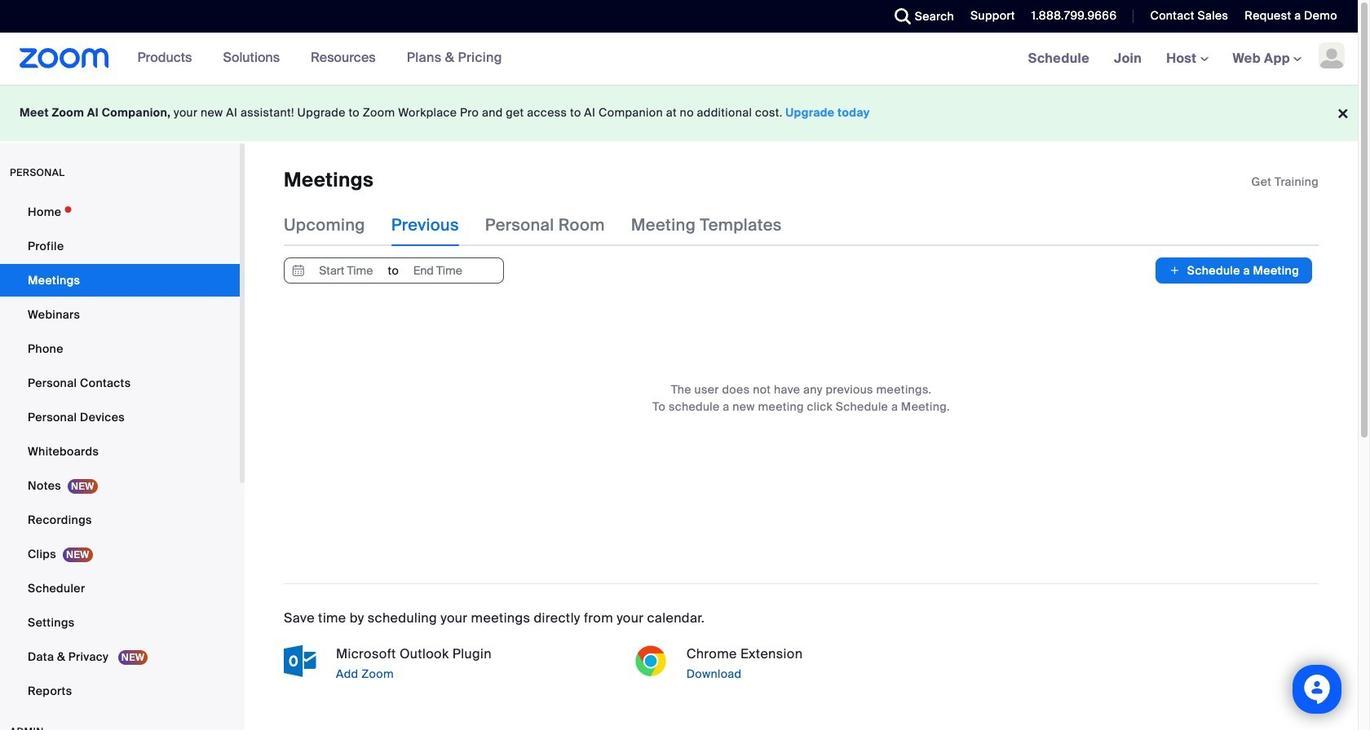 Task type: describe. For each thing, give the bounding box(es) containing it.
Date Range Picker End field
[[400, 259, 476, 283]]

date image
[[289, 259, 308, 283]]

Date Range Picker Start field
[[308, 259, 384, 283]]

tabs of meeting tab list
[[284, 204, 808, 247]]



Task type: vqa. For each thing, say whether or not it's contained in the screenshot.
DOCUMENT NAME text box
no



Task type: locate. For each thing, give the bounding box(es) containing it.
zoom logo image
[[20, 48, 109, 69]]

product information navigation
[[109, 33, 515, 85]]

footer
[[0, 85, 1358, 141]]

application
[[1252, 174, 1319, 190]]

add image
[[1169, 263, 1181, 279]]

personal menu menu
[[0, 196, 240, 710]]

meetings navigation
[[1016, 33, 1358, 86]]

banner
[[0, 33, 1358, 86]]

profile picture image
[[1319, 42, 1345, 69]]



